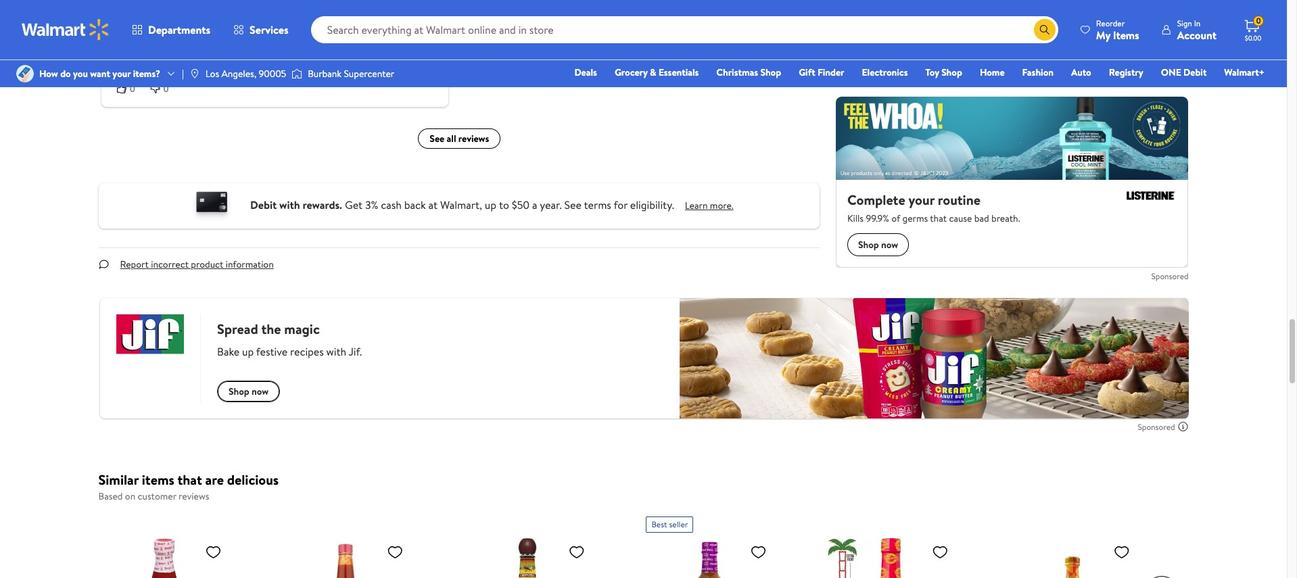 Task type: describe. For each thing, give the bounding box(es) containing it.
report incorrect product information
[[120, 258, 274, 271]]

terms
[[584, 197, 611, 212]]

size
[[218, 35, 233, 49]]

rewards.
[[303, 197, 342, 212]]

one debit
[[1161, 66, 1207, 79]]

sign in account
[[1178, 17, 1217, 42]]

services
[[250, 22, 289, 37]]

gift
[[799, 66, 816, 79]]

0 horizontal spatial 0
[[130, 83, 135, 94]]

sign in to add to favorites list, nando's medium spice peri-peri hot sauce and marinade, 9.2 fl oz image
[[1114, 544, 1130, 561]]

search icon image
[[1040, 24, 1050, 35]]

finder
[[818, 66, 845, 79]]

learn
[[685, 199, 708, 212]]

34
[[915, 11, 926, 25]]

to
[[499, 197, 509, 212]]

burbank supercenter
[[308, 67, 395, 80]]

 image for burbank
[[292, 67, 303, 81]]

next slide for similar items that are delicious list image
[[1146, 576, 1178, 578]]

day
[[904, 48, 919, 61]]

product group containing best seller
[[646, 511, 798, 578]]

for
[[614, 197, 628, 212]]

more.
[[710, 199, 734, 212]]

how
[[39, 67, 58, 80]]

how do you want your items?
[[39, 67, 160, 80]]

similar
[[98, 471, 139, 489]]

essentials
[[659, 66, 699, 79]]

sign in to add to favorites list, tapatio salsa picante hot sauce, 10 oz image
[[387, 544, 403, 561]]

based
[[98, 490, 123, 504]]

report
[[120, 258, 149, 271]]

$50
[[512, 197, 530, 212]]

0 vertical spatial sponsored
[[1152, 270, 1189, 282]]

0 $0.00
[[1245, 15, 1262, 43]]

4 product group from the left
[[828, 511, 980, 578]]

verified
[[158, 11, 186, 23]]

one debit card image
[[185, 189, 240, 223]]

grocery & essentials link
[[609, 65, 705, 80]]

clear search field text image
[[1018, 24, 1029, 35]]

customer
[[138, 490, 176, 504]]

a
[[532, 197, 537, 212]]

1 product group from the left
[[101, 511, 253, 578]]

walmart image
[[22, 19, 110, 41]]

free
[[869, 48, 888, 61]]

items?
[[133, 67, 160, 80]]

nando's medium spice peri-peri hot sauce and marinade, 9.2 fl oz image
[[1010, 538, 1136, 578]]

toy
[[926, 66, 940, 79]]

90-
[[890, 48, 904, 61]]

good
[[195, 35, 216, 49]]

reviews inside similar items that are delicious based on customer reviews
[[179, 490, 209, 504]]

fashion
[[1023, 66, 1054, 79]]

lovw the diff ones!! good size bottles too!!!
[[112, 35, 288, 49]]

1 vertical spatial sponsored
[[1138, 421, 1175, 433]]

with
[[279, 197, 300, 212]]

purchase
[[188, 11, 220, 23]]

auto
[[1072, 66, 1092, 79]]

Search search field
[[311, 16, 1059, 43]]

sign in to add to favorites list, cholula chipotle hot sauce, 5 fl oz hot sauces image
[[569, 544, 585, 561]]

sign
[[1178, 17, 1193, 29]]

you
[[73, 67, 88, 80]]

the
[[135, 35, 149, 49]]

ones!!
[[168, 35, 192, 49]]

electronics
[[862, 66, 908, 79]]

2 0 button from the left
[[146, 82, 179, 96]]

get
[[345, 197, 363, 212]]

registry
[[1109, 66, 1144, 79]]

0 vertical spatial see
[[429, 131, 444, 145]]

34 seller reviews
[[915, 11, 983, 25]]

deals link
[[569, 65, 603, 80]]

0 inside 0 $0.00
[[1257, 15, 1261, 27]]

los
[[206, 67, 219, 80]]

sign in to add to favorites list, texas pete hot sauce 6oz image
[[205, 544, 222, 561]]

details
[[956, 48, 985, 61]]

ad disclaimer and feedback image
[[1178, 422, 1189, 433]]

Walmart Site-Wide search field
[[311, 16, 1059, 43]]

see all reviews link
[[418, 128, 501, 148]]

fashion link
[[1017, 65, 1060, 80]]

report incorrect product information button
[[109, 249, 285, 281]]

delicious
[[227, 471, 279, 489]]

burbank
[[308, 67, 342, 80]]

&
[[650, 66, 657, 79]]

best
[[652, 519, 667, 530]]

bottles
[[235, 35, 264, 49]]



Task type: locate. For each thing, give the bounding box(es) containing it.
los angeles, 90005
[[206, 67, 286, 80]]

learn more.
[[685, 199, 734, 212]]

debit left with
[[250, 197, 277, 212]]

reorder
[[1096, 17, 1125, 29]]

0 button down items?
[[146, 82, 179, 96]]

0 down your
[[130, 83, 135, 94]]

similar items that are delicious based on customer reviews
[[98, 471, 279, 504]]

seller inside product group
[[669, 519, 688, 530]]

gift finder link
[[793, 65, 851, 80]]

diff
[[151, 35, 166, 49]]

0 horizontal spatial debit
[[250, 197, 277, 212]]

0 horizontal spatial reviews
[[179, 490, 209, 504]]

1 horizontal spatial debit
[[1184, 66, 1207, 79]]

one debit link
[[1155, 65, 1213, 80]]

3%
[[365, 197, 378, 212]]

back
[[404, 197, 426, 212]]

home
[[980, 66, 1005, 79]]

auto link
[[1065, 65, 1098, 80]]

1 vertical spatial see
[[565, 197, 582, 212]]

0 button down your
[[112, 82, 146, 96]]

1 vertical spatial reviews
[[458, 131, 489, 145]]

walmart+
[[1225, 66, 1265, 79]]

 image right 90005
[[292, 67, 303, 81]]

reorder my items
[[1096, 17, 1140, 42]]

2 vertical spatial reviews
[[179, 490, 209, 504]]

verified purchase
[[158, 11, 220, 23]]

toy shop link
[[920, 65, 969, 80]]

 image for how
[[16, 65, 34, 83]]

debit
[[1184, 66, 1207, 79], [250, 197, 277, 212]]

items
[[1113, 27, 1140, 42]]

3 product group from the left
[[646, 511, 798, 578]]

walmart,
[[440, 197, 482, 212]]

electronics link
[[856, 65, 914, 80]]

are
[[205, 471, 224, 489]]

0 vertical spatial debit
[[1184, 66, 1207, 79]]

mango habanero sauce image
[[828, 538, 954, 578]]

2 shop from the left
[[942, 66, 963, 79]]

angeles,
[[222, 67, 256, 80]]

1 horizontal spatial 0
[[163, 83, 169, 94]]

my
[[1096, 27, 1111, 42]]

cholula chipotle hot sauce, 5 fl oz hot sauces image
[[465, 538, 590, 578]]

1 shop from the left
[[761, 66, 781, 79]]

90005
[[259, 67, 286, 80]]

tabanero sweet & spicy hot sauce - 5 oz. image
[[646, 538, 772, 578]]

up
[[485, 197, 496, 212]]

free 90-day returns details
[[869, 48, 985, 61]]

gift finder
[[799, 66, 845, 79]]

sign in to add to favorites list, tabanero sweet & spicy hot sauce - 5 oz. image
[[751, 544, 767, 561]]

at
[[429, 197, 438, 212]]

0 horizontal spatial  image
[[16, 65, 34, 83]]

1 horizontal spatial see
[[565, 197, 582, 212]]

seller for best
[[669, 519, 688, 530]]

christmas shop
[[717, 66, 781, 79]]

2 horizontal spatial  image
[[292, 67, 303, 81]]

seller for 34
[[929, 11, 950, 25]]

items
[[142, 471, 174, 489]]

sadie
[[112, 60, 134, 74]]

departments button
[[120, 14, 222, 46]]

shop right toy
[[942, 66, 963, 79]]

12/1/2022
[[404, 12, 438, 24]]

walmart+ link
[[1219, 65, 1271, 80]]

0 horizontal spatial seller
[[669, 519, 688, 530]]

reviews for see all reviews
[[458, 131, 489, 145]]

$0.00
[[1245, 33, 1262, 43]]

reviews up details
[[953, 11, 983, 25]]

registry link
[[1103, 65, 1150, 80]]

grocery
[[615, 66, 648, 79]]

reviews for 34 seller reviews
[[953, 11, 983, 25]]

1 0 button from the left
[[112, 82, 146, 96]]

 image for los
[[189, 68, 200, 79]]

your
[[113, 67, 131, 80]]

eligibility.
[[630, 197, 674, 212]]

seller right 34
[[929, 11, 950, 25]]

details button
[[956, 48, 985, 61]]

product group
[[101, 511, 253, 578], [465, 511, 617, 578], [646, 511, 798, 578], [828, 511, 980, 578]]

see right year.
[[565, 197, 582, 212]]

shop for christmas shop
[[761, 66, 781, 79]]

account
[[1178, 27, 1217, 42]]

christmas shop link
[[711, 65, 788, 80]]

sponsored
[[1152, 270, 1189, 282], [1138, 421, 1175, 433]]

seller right best
[[669, 519, 688, 530]]

1 horizontal spatial shop
[[942, 66, 963, 79]]

2 product group from the left
[[465, 511, 617, 578]]

 image right |
[[189, 68, 200, 79]]

best seller
[[652, 519, 688, 530]]

see all reviews
[[429, 131, 489, 145]]

christmas
[[717, 66, 758, 79]]

0
[[1257, 15, 1261, 27], [130, 83, 135, 94], [163, 83, 169, 94]]

shop right christmas
[[761, 66, 781, 79]]

see left all
[[429, 131, 444, 145]]

lovw
[[112, 35, 133, 49]]

tapatio salsa picante hot sauce, 10 oz image
[[283, 538, 409, 578]]

services button
[[222, 14, 300, 46]]

reviews down that
[[179, 490, 209, 504]]

2 horizontal spatial 0
[[1257, 15, 1261, 27]]

0 down diff
[[163, 83, 169, 94]]

0 vertical spatial reviews
[[953, 11, 983, 25]]

do
[[60, 67, 71, 80]]

2 horizontal spatial reviews
[[953, 11, 983, 25]]

1 horizontal spatial seller
[[929, 11, 950, 25]]

debit right one
[[1184, 66, 1207, 79]]

0 horizontal spatial see
[[429, 131, 444, 145]]

0 vertical spatial seller
[[929, 11, 950, 25]]

1 horizontal spatial reviews
[[458, 131, 489, 145]]

incorrect
[[151, 258, 189, 271]]

texas pete hot sauce 6oz image
[[101, 538, 227, 578]]

 image left how
[[16, 65, 34, 83]]

0 button
[[112, 82, 146, 96], [146, 82, 179, 96]]

3.9412 stars out of 5, based on 34 seller reviews element
[[869, 13, 910, 21]]

|
[[182, 67, 184, 80]]

too!!!
[[266, 35, 288, 49]]

all
[[447, 131, 456, 145]]

seller
[[929, 11, 950, 25], [669, 519, 688, 530]]

home link
[[974, 65, 1011, 80]]

1 vertical spatial debit
[[250, 197, 277, 212]]

on
[[125, 490, 135, 504]]

information
[[226, 258, 274, 271]]

0 horizontal spatial shop
[[761, 66, 781, 79]]

reviews right all
[[458, 131, 489, 145]]

shop
[[761, 66, 781, 79], [942, 66, 963, 79]]

deals
[[575, 66, 597, 79]]

shop for toy shop
[[942, 66, 963, 79]]

 image
[[16, 65, 34, 83], [292, 67, 303, 81], [189, 68, 200, 79]]

that
[[178, 471, 202, 489]]

year.
[[540, 197, 562, 212]]

0 up $0.00
[[1257, 15, 1261, 27]]

one debit card  debit with rewards. get 3% cash back at walmart, up to $50 a year. see terms for eligibility. learn more. element
[[685, 199, 734, 213]]

toy shop
[[926, 66, 963, 79]]

1 horizontal spatial  image
[[189, 68, 200, 79]]

want
[[90, 67, 110, 80]]

sign in to add to favorites list, mango habanero sauce image
[[932, 544, 949, 561]]

1 vertical spatial seller
[[669, 519, 688, 530]]

debit with rewards. get 3% cash back at walmart, up to $50 a year. see terms for eligibility.
[[250, 197, 674, 212]]

one
[[1161, 66, 1182, 79]]

supercenter
[[344, 67, 395, 80]]

grocery & essentials
[[615, 66, 699, 79]]



Task type: vqa. For each thing, say whether or not it's contained in the screenshot.
was inside "Love It I Had The 3Rd Generation Watch So This Was A Huge Upgrade. I Love It And Got A Great Black Friday Deal. Definitely Worth The $"
no



